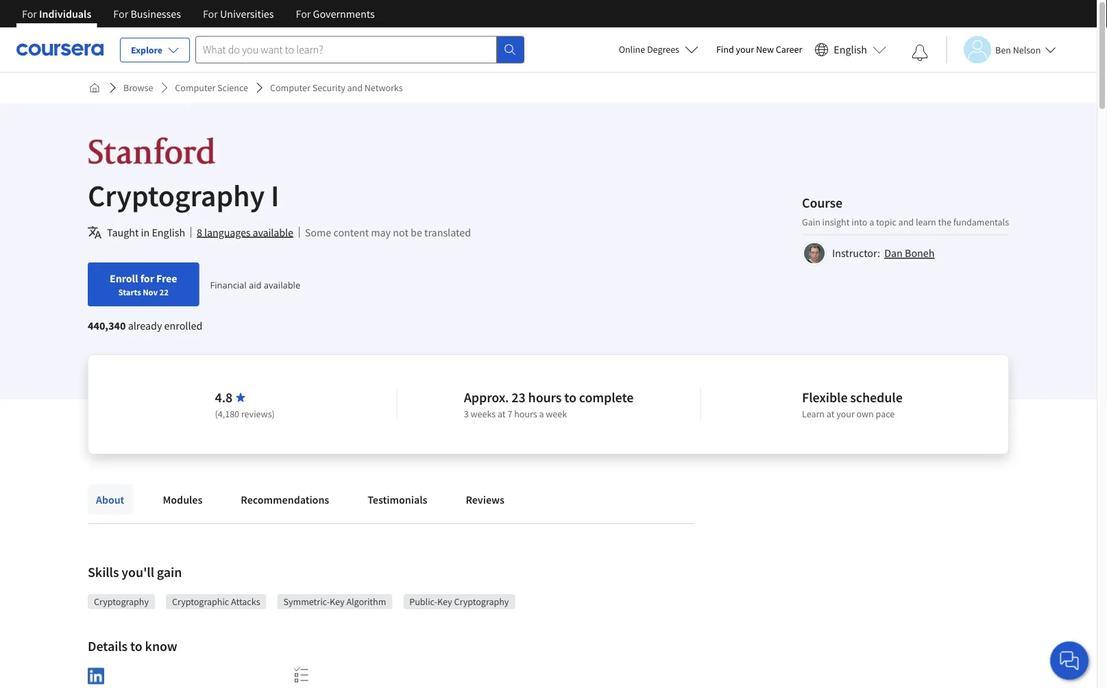 Task type: locate. For each thing, give the bounding box(es) containing it.
computer left security
[[270, 82, 310, 94]]

0 vertical spatial available
[[253, 226, 293, 239]]

1 vertical spatial english
[[152, 226, 185, 239]]

for left individuals
[[22, 7, 37, 21]]

0 horizontal spatial at
[[498, 408, 506, 420]]

english right career
[[834, 43, 867, 57]]

online degrees
[[619, 43, 679, 56]]

into
[[851, 216, 867, 228]]

businesses
[[131, 7, 181, 21]]

1 for from the left
[[22, 7, 37, 21]]

to inside approx. 23 hours to complete 3 weeks at 7 hours a week
[[564, 389, 576, 406]]

show notifications image
[[912, 45, 928, 61]]

ben
[[995, 44, 1011, 56]]

for for individuals
[[22, 7, 37, 21]]

about
[[96, 493, 124, 507]]

0 vertical spatial to
[[564, 389, 576, 406]]

1 at from the left
[[498, 408, 506, 420]]

governments
[[313, 7, 375, 21]]

browse link
[[118, 75, 159, 100]]

None search field
[[195, 36, 524, 63]]

english
[[834, 43, 867, 57], [152, 226, 185, 239]]

1 computer from the left
[[175, 82, 215, 94]]

computer
[[175, 82, 215, 94], [270, 82, 310, 94]]

for for universities
[[203, 7, 218, 21]]

for for businesses
[[113, 7, 128, 21]]

english right in in the top left of the page
[[152, 226, 185, 239]]

available down i
[[253, 226, 293, 239]]

0 vertical spatial a
[[869, 216, 874, 228]]

440,340 already enrolled
[[88, 319, 202, 332]]

insight
[[822, 216, 850, 228]]

degrees
[[647, 43, 679, 56]]

0 horizontal spatial a
[[539, 408, 544, 420]]

some
[[305, 226, 331, 239]]

0 vertical spatial english
[[834, 43, 867, 57]]

1 horizontal spatial a
[[869, 216, 874, 228]]

starts
[[118, 287, 141, 297]]

to
[[564, 389, 576, 406], [130, 638, 142, 655]]

learn
[[916, 216, 936, 228]]

1 horizontal spatial computer
[[270, 82, 310, 94]]

banner navigation
[[11, 0, 386, 38]]

at right the learn
[[827, 408, 834, 420]]

hours right 7
[[514, 408, 537, 420]]

computer inside 'link'
[[175, 82, 215, 94]]

cryptographic attacks
[[172, 596, 260, 608]]

for left universities
[[203, 7, 218, 21]]

english button
[[809, 27, 892, 72]]

a right into
[[869, 216, 874, 228]]

i
[[271, 176, 279, 214]]

universities
[[220, 7, 274, 21]]

2 at from the left
[[827, 408, 834, 420]]

course gain insight into a topic and learn the fundamentals
[[802, 194, 1009, 228]]

languages
[[204, 226, 250, 239]]

0 horizontal spatial computer
[[175, 82, 215, 94]]

aid
[[249, 278, 261, 291]]

1 vertical spatial and
[[898, 216, 914, 228]]

career
[[776, 43, 802, 56]]

and
[[347, 82, 363, 94], [898, 216, 914, 228]]

key
[[330, 596, 345, 608], [437, 596, 452, 608]]

symmetric-
[[283, 596, 330, 608]]

to up week
[[564, 389, 576, 406]]

be
[[411, 226, 422, 239]]

taught in english
[[107, 226, 185, 239]]

4.8
[[215, 389, 233, 406]]

flexible schedule learn at your own pace
[[802, 389, 903, 420]]

1 vertical spatial your
[[836, 408, 855, 420]]

your left "own"
[[836, 408, 855, 420]]

explore button
[[120, 38, 190, 62]]

computer science
[[175, 82, 248, 94]]

and right 'topic'
[[898, 216, 914, 228]]

computer security and networks
[[270, 82, 403, 94]]

1 horizontal spatial and
[[898, 216, 914, 228]]

financial aid available button
[[210, 278, 300, 291]]

1 vertical spatial a
[[539, 408, 544, 420]]

dan boneh image
[[804, 243, 825, 264]]

(4,180
[[215, 408, 239, 420]]

available inside "8 languages available" button
[[253, 226, 293, 239]]

0 vertical spatial your
[[736, 43, 754, 56]]

find your new career link
[[709, 41, 809, 58]]

4 for from the left
[[296, 7, 311, 21]]

flexible
[[802, 389, 848, 406]]

the
[[938, 216, 951, 228]]

and right security
[[347, 82, 363, 94]]

1 vertical spatial available
[[264, 278, 300, 291]]

0 vertical spatial hours
[[528, 389, 562, 406]]

available right aid
[[264, 278, 300, 291]]

to left the know
[[130, 638, 142, 655]]

for left businesses
[[113, 7, 128, 21]]

a left week
[[539, 408, 544, 420]]

cryptography up 8
[[88, 176, 265, 214]]

about link
[[88, 485, 133, 515]]

cryptography down skills you'll gain
[[94, 596, 149, 608]]

your right find
[[736, 43, 754, 56]]

reviews link
[[457, 485, 513, 515]]

0 vertical spatial and
[[347, 82, 363, 94]]

for left governments
[[296, 7, 311, 21]]

stanford university image
[[88, 136, 216, 167]]

reviews)
[[241, 408, 275, 420]]

enroll for free starts nov 22
[[110, 271, 177, 297]]

financial
[[210, 278, 247, 291]]

1 horizontal spatial english
[[834, 43, 867, 57]]

for businesses
[[113, 7, 181, 21]]

0 horizontal spatial key
[[330, 596, 345, 608]]

What do you want to learn? text field
[[195, 36, 497, 63]]

testimonials link
[[359, 485, 436, 515]]

home image
[[89, 82, 100, 93]]

1 key from the left
[[330, 596, 345, 608]]

at left 7
[[498, 408, 506, 420]]

2 computer from the left
[[270, 82, 310, 94]]

1 vertical spatial to
[[130, 638, 142, 655]]

recommendations
[[241, 493, 329, 507]]

know
[[145, 638, 177, 655]]

attacks
[[231, 596, 260, 608]]

1 horizontal spatial your
[[836, 408, 855, 420]]

cryptography for cryptography
[[94, 596, 149, 608]]

3 for from the left
[[203, 7, 218, 21]]

dan
[[884, 246, 903, 260]]

symmetric-key algorithm
[[283, 596, 386, 608]]

1 horizontal spatial to
[[564, 389, 576, 406]]

hours up week
[[528, 389, 562, 406]]

1 horizontal spatial at
[[827, 408, 834, 420]]

a
[[869, 216, 874, 228], [539, 408, 544, 420]]

computer left science
[[175, 82, 215, 94]]

hours
[[528, 389, 562, 406], [514, 408, 537, 420]]

0 horizontal spatial to
[[130, 638, 142, 655]]

2 for from the left
[[113, 7, 128, 21]]

approx.
[[464, 389, 509, 406]]

translated
[[424, 226, 471, 239]]

algorithm
[[346, 596, 386, 608]]

enroll
[[110, 271, 138, 285]]

cryptography right public- on the bottom left of page
[[454, 596, 509, 608]]

2 key from the left
[[437, 596, 452, 608]]

details to know
[[88, 638, 177, 655]]

public-
[[409, 596, 437, 608]]

1 horizontal spatial key
[[437, 596, 452, 608]]

cryptography
[[88, 176, 265, 214], [94, 596, 149, 608], [454, 596, 509, 608]]



Task type: vqa. For each thing, say whether or not it's contained in the screenshot.
2nd By from right
no



Task type: describe. For each thing, give the bounding box(es) containing it.
8 languages available
[[197, 226, 293, 239]]

available for financial aid available
[[264, 278, 300, 291]]

public-key cryptography
[[409, 596, 509, 608]]

some content may not be translated
[[305, 226, 471, 239]]

instructor:
[[832, 246, 880, 260]]

online degrees button
[[608, 34, 709, 64]]

schedule
[[850, 389, 903, 406]]

find your new career
[[716, 43, 802, 56]]

key for public-
[[437, 596, 452, 608]]

for
[[140, 271, 154, 285]]

individuals
[[39, 7, 91, 21]]

gain
[[802, 216, 820, 228]]

free
[[156, 271, 177, 285]]

may
[[371, 226, 391, 239]]

for for governments
[[296, 7, 311, 21]]

content
[[333, 226, 369, 239]]

ben nelson button
[[946, 36, 1056, 63]]

taught
[[107, 226, 139, 239]]

0 horizontal spatial english
[[152, 226, 185, 239]]

computer for computer security and networks
[[270, 82, 310, 94]]

coursera image
[[16, 39, 104, 60]]

pace
[[876, 408, 895, 420]]

computer science link
[[170, 75, 254, 100]]

new
[[756, 43, 774, 56]]

security
[[312, 82, 345, 94]]

testimonials
[[368, 493, 427, 507]]

fundamentals
[[953, 216, 1009, 228]]

instructor: dan boneh
[[832, 246, 935, 260]]

(4,180 reviews)
[[215, 408, 275, 420]]

22
[[159, 287, 169, 297]]

nov
[[143, 287, 158, 297]]

in
[[141, 226, 150, 239]]

topic
[[876, 216, 896, 228]]

a inside course gain insight into a topic and learn the fundamentals
[[869, 216, 874, 228]]

1 vertical spatial hours
[[514, 408, 537, 420]]

weeks
[[471, 408, 496, 420]]

for governments
[[296, 7, 375, 21]]

online
[[619, 43, 645, 56]]

for universities
[[203, 7, 274, 21]]

at inside flexible schedule learn at your own pace
[[827, 408, 834, 420]]

available for 8 languages available
[[253, 226, 293, 239]]

english inside 'button'
[[834, 43, 867, 57]]

23
[[512, 389, 526, 406]]

find
[[716, 43, 734, 56]]

cryptography i
[[88, 176, 279, 214]]

browse
[[123, 82, 153, 94]]

computer security and networks link
[[265, 75, 408, 100]]

boneh
[[905, 246, 935, 260]]

skills you'll gain
[[88, 564, 182, 581]]

financial aid available
[[210, 278, 300, 291]]

0 horizontal spatial and
[[347, 82, 363, 94]]

recommendations link
[[233, 485, 337, 515]]

a inside approx. 23 hours to complete 3 weeks at 7 hours a week
[[539, 408, 544, 420]]

science
[[217, 82, 248, 94]]

chat with us image
[[1058, 650, 1080, 672]]

modules link
[[154, 485, 211, 515]]

reviews
[[466, 493, 504, 507]]

week
[[546, 408, 567, 420]]

cryptography for cryptography i
[[88, 176, 265, 214]]

not
[[393, 226, 408, 239]]

8 languages available button
[[197, 224, 293, 241]]

networks
[[365, 82, 403, 94]]

explore
[[131, 44, 162, 56]]

skills
[[88, 564, 119, 581]]

approx. 23 hours to complete 3 weeks at 7 hours a week
[[464, 389, 634, 420]]

ben nelson
[[995, 44, 1041, 56]]

nelson
[[1013, 44, 1041, 56]]

you'll
[[122, 564, 154, 581]]

learn
[[802, 408, 825, 420]]

own
[[856, 408, 874, 420]]

3
[[464, 408, 469, 420]]

at inside approx. 23 hours to complete 3 weeks at 7 hours a week
[[498, 408, 506, 420]]

complete
[[579, 389, 634, 406]]

already
[[128, 319, 162, 332]]

8
[[197, 226, 202, 239]]

and inside course gain insight into a topic and learn the fundamentals
[[898, 216, 914, 228]]

for individuals
[[22, 7, 91, 21]]

440,340
[[88, 319, 126, 332]]

modules
[[163, 493, 202, 507]]

your inside flexible schedule learn at your own pace
[[836, 408, 855, 420]]

course
[[802, 194, 842, 211]]

gain
[[157, 564, 182, 581]]

key for symmetric-
[[330, 596, 345, 608]]

dan boneh link
[[884, 246, 935, 260]]

7
[[507, 408, 512, 420]]

computer for computer science
[[175, 82, 215, 94]]

0 horizontal spatial your
[[736, 43, 754, 56]]

cryptographic
[[172, 596, 229, 608]]



